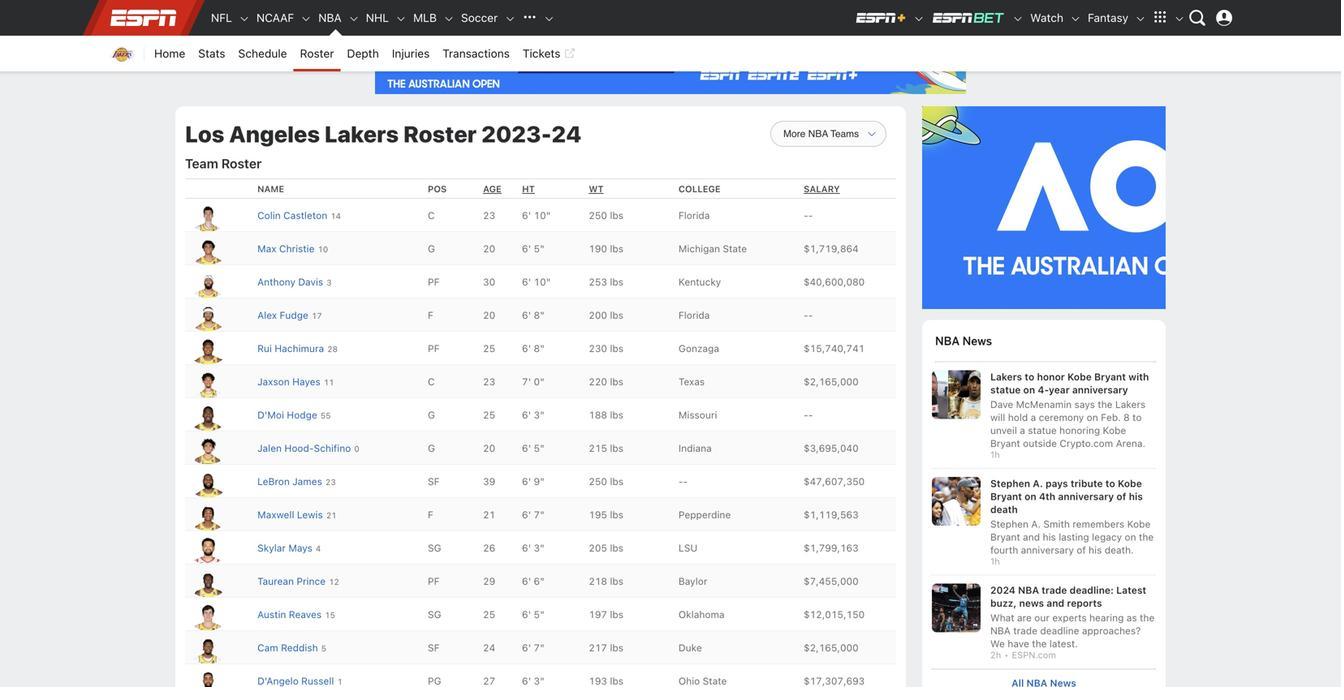 Task type: locate. For each thing, give the bounding box(es) containing it.
250 for 9"
[[589, 476, 607, 488]]

1h
[[991, 450, 1000, 460], [991, 557, 1000, 567]]

death
[[991, 504, 1018, 516]]

lbs right 200 on the top left
[[610, 310, 624, 321]]

maxwell
[[258, 510, 294, 521]]

2 6' 5" from the top
[[522, 443, 545, 455]]

lbs right 193
[[610, 676, 624, 688]]

6 6' from the top
[[522, 410, 531, 421]]

2 vertical spatial 3"
[[534, 676, 545, 688]]

2024 nba trade deadline: latest buzz, news and reports image
[[932, 584, 981, 633]]

1 6' 7" from the top
[[522, 510, 545, 521]]

florida up gonzaga
[[679, 310, 710, 321]]

1 vertical spatial 10"
[[534, 277, 551, 288]]

lbs right 197
[[610, 610, 624, 621]]

-- for 200 lbs
[[804, 310, 813, 321]]

hood-
[[285, 443, 314, 455]]

0 vertical spatial trade
[[1042, 585, 1068, 597]]

g for schifino
[[428, 443, 435, 455]]

15 lbs from the top
[[610, 676, 624, 688]]

4 lbs from the top
[[610, 310, 624, 321]]

12 6' from the top
[[522, 610, 531, 621]]

2024 nba trade deadline: latest buzz, news and reports what are our experts hearing as the nba trade deadline approaches? we have the latest.
[[991, 585, 1155, 650]]

3 20 from the top
[[483, 443, 496, 455]]

2 $2,165,000 from the top
[[804, 643, 859, 654]]

0 vertical spatial his
[[1129, 491, 1143, 503]]

2 stephen from the top
[[991, 519, 1029, 530]]

espn more sports home page image
[[518, 6, 542, 30]]

1 vertical spatial 25
[[483, 410, 496, 421]]

1 vertical spatial 6' 3"
[[522, 543, 545, 554]]

2 6' 3" from the top
[[522, 543, 545, 554]]

nfl link
[[205, 0, 239, 36]]

1 horizontal spatial of
[[1117, 491, 1127, 503]]

$2,165,000 down $15,740,741
[[804, 377, 859, 388]]

2 250 from the top
[[589, 476, 607, 488]]

7"
[[534, 510, 545, 521], [534, 643, 545, 654]]

25 for 6' 5"
[[483, 610, 496, 621]]

2 vertical spatial pf
[[428, 576, 440, 588]]

20 up 39
[[483, 443, 496, 455]]

lbs down 215 lbs
[[610, 476, 624, 488]]

lbs up 190 lbs
[[610, 210, 624, 221]]

0 vertical spatial to
[[1025, 371, 1035, 383]]

1 6' 3" from the top
[[522, 410, 545, 421]]

1 vertical spatial stephen
[[991, 519, 1029, 530]]

0 vertical spatial 8"
[[534, 310, 545, 321]]

8" up 0"
[[534, 343, 545, 355]]

1 250 from the top
[[589, 210, 607, 221]]

lbs for 10
[[610, 243, 624, 255]]

2 lbs from the top
[[610, 243, 624, 255]]

1 horizontal spatial statue
[[1028, 425, 1057, 436]]

list
[[932, 371, 1156, 661]]

https://a.espncdn.com/i/headshots/nba/players/full/2990962.png image
[[188, 569, 227, 598]]

1 vertical spatial florida
[[679, 310, 710, 321]]

salary link
[[804, 184, 840, 195]]

lakers to honor kobe bryant with statue on 4-year anniversary image
[[932, 371, 981, 419]]

on left 4th
[[1025, 491, 1037, 503]]

217 lbs
[[589, 643, 624, 654]]

what are our experts hearing as the nba trade deadline approaches? we have the latest. element
[[991, 610, 1156, 651]]

29
[[483, 576, 496, 588]]

1 vertical spatial pf
[[428, 343, 440, 355]]

espn bet image
[[932, 11, 1006, 24], [1013, 13, 1024, 24]]

ceremony
[[1039, 412, 1084, 423]]

6' 8" for 20
[[522, 310, 545, 321]]

6' 7" left 217
[[522, 643, 545, 654]]

florida down college
[[679, 210, 710, 221]]

6' 7" for 21
[[522, 510, 545, 521]]

lakers to honor kobe bryant with statue on 4-year anniversary element
[[991, 371, 1156, 397]]

ohio state
[[679, 676, 727, 688]]

10" for 253
[[534, 277, 551, 288]]

1 20 from the top
[[483, 243, 496, 255]]

-- down $40,600,080
[[804, 310, 813, 321]]

23 left 7'
[[483, 377, 496, 388]]

nba
[[318, 11, 342, 24], [936, 334, 960, 349], [1019, 585, 1040, 597], [991, 626, 1011, 637]]

1 horizontal spatial and
[[1047, 598, 1065, 610]]

1 vertical spatial 6' 10"
[[522, 277, 551, 288]]

1 3" from the top
[[534, 410, 545, 421]]

https://a.espncdn.com/i/headshots/nba/players/full/4397077.png image
[[188, 370, 227, 398]]

10"
[[534, 210, 551, 221], [534, 277, 551, 288]]

1 vertical spatial c
[[428, 377, 435, 388]]

1 vertical spatial 6' 8"
[[522, 343, 545, 355]]

hold
[[1008, 412, 1028, 423]]

the inside stephen a. pays tribute to kobe bryant on 4th anniversary of his death stephen a. smith remembers kobe bryant and his lasting legacy on the fourth anniversary of his death. 1h
[[1139, 532, 1154, 543]]

his down smith
[[1043, 532, 1056, 543]]

1 lbs from the top
[[610, 210, 624, 221]]

2 vertical spatial to
[[1106, 478, 1116, 490]]

9 lbs from the top
[[610, 476, 624, 488]]

0 horizontal spatial trade
[[1014, 626, 1038, 637]]

1 6' from the top
[[522, 210, 531, 221]]

2 vertical spatial 20
[[483, 443, 496, 455]]

3 g from the top
[[428, 443, 435, 455]]

the right legacy
[[1139, 532, 1154, 543]]

1 vertical spatial g
[[428, 410, 435, 421]]

https://a.espncdn.com/i/headshots/nba/players/full/3136776.png image
[[188, 669, 227, 688]]

2 8" from the top
[[534, 343, 545, 355]]

pg
[[428, 676, 441, 688]]

roster up name
[[222, 156, 262, 172]]

1 vertical spatial sg
[[428, 610, 441, 621]]

2 pf from the top
[[428, 343, 440, 355]]

6' for 15
[[522, 610, 531, 621]]

11 lbs from the top
[[610, 543, 624, 554]]

arena.
[[1116, 438, 1146, 449]]

1 6' 5" from the top
[[522, 243, 545, 255]]

pf for 29
[[428, 576, 440, 588]]

0 vertical spatial c
[[428, 210, 435, 221]]

to
[[1025, 371, 1035, 383], [1133, 412, 1142, 423], [1106, 478, 1116, 490]]

6' for 1
[[522, 676, 531, 688]]

9 6' from the top
[[522, 510, 531, 521]]

lbs right 220
[[610, 377, 624, 388]]

5" left 190
[[534, 243, 545, 255]]

1 vertical spatial f
[[428, 510, 434, 521]]

hachimura
[[275, 343, 324, 355]]

2 20 from the top
[[483, 310, 496, 321]]

espn+ image
[[855, 11, 907, 24]]

6' for schifino
[[522, 443, 531, 455]]

0 horizontal spatial a
[[1020, 425, 1026, 436]]

lbs right the 215
[[610, 443, 624, 455]]

2 vertical spatial 25
[[483, 610, 496, 621]]

stephen a. smith remembers kobe bryant and his lasting legacy on the fourth anniversary of his death. element
[[991, 517, 1156, 557]]

10 lbs from the top
[[610, 510, 624, 521]]

anniversary inside lakers to honor kobe bryant with statue on 4-year anniversary dave mcmenamin says the lakers will hold a ceremony on feb. 8 to unveil a statue honoring kobe bryant outside crypto.com arena. 1h
[[1073, 384, 1129, 396]]

6' 5" down ht link in the top of the page
[[522, 243, 545, 255]]

a. up 4th
[[1033, 478, 1043, 490]]

stephen down death
[[991, 519, 1029, 530]]

lbs for 21
[[610, 510, 624, 521]]

0 vertical spatial stephen
[[991, 478, 1031, 490]]

1 vertical spatial advertisement element
[[923, 106, 1166, 309]]

6' 5" for 190 lbs
[[522, 243, 545, 255]]

skylar mays 4
[[258, 543, 321, 554]]

austin reaves 15
[[258, 610, 335, 621]]

0 horizontal spatial lakers
[[325, 121, 399, 147]]

hayes
[[292, 377, 321, 388]]

nba image
[[348, 13, 360, 24]]

1 sg from the top
[[428, 543, 441, 554]]

2 vertical spatial 6' 5"
[[522, 610, 545, 621]]

sf
[[428, 476, 440, 488], [428, 643, 440, 654]]

6' 10" down ht at the left of page
[[522, 210, 551, 221]]

6' 8" up the 7' 0"
[[522, 343, 545, 355]]

1 $2,165,000 from the top
[[804, 377, 859, 388]]

10" for 250
[[534, 210, 551, 221]]

1 vertical spatial state
[[703, 676, 727, 688]]

6' 10" right 30
[[522, 277, 551, 288]]

latest
[[1117, 585, 1147, 597]]

11 6' from the top
[[522, 576, 531, 588]]

a. left smith
[[1032, 519, 1041, 530]]

230
[[589, 343, 607, 355]]

state right ohio
[[703, 676, 727, 688]]

3" for 26
[[534, 543, 545, 554]]

10" down ht at the left of page
[[534, 210, 551, 221]]

stephen a. pays tribute to kobe bryant on 4th anniversary of his death image
[[932, 478, 981, 526]]

6' 7"
[[522, 510, 545, 521], [522, 643, 545, 654]]

stephen a. pays tribute to kobe bryant on 4th anniversary of his death element
[[991, 478, 1156, 517]]

7" down the 9"
[[534, 510, 545, 521]]

on
[[1024, 384, 1036, 396], [1087, 412, 1099, 423], [1025, 491, 1037, 503], [1125, 532, 1137, 543]]

pos
[[428, 184, 447, 195]]

1 vertical spatial 1h
[[991, 557, 1000, 567]]

1 florida from the top
[[679, 210, 710, 221]]

1 vertical spatial statue
[[1028, 425, 1057, 436]]

1h down "fourth"
[[991, 557, 1000, 567]]

20 down 30
[[483, 310, 496, 321]]

8 lbs from the top
[[610, 443, 624, 455]]

25 up 39
[[483, 410, 496, 421]]

0 vertical spatial pf
[[428, 277, 440, 288]]

taurean
[[258, 576, 294, 588]]

lbs right 230
[[610, 343, 624, 355]]

stephen a. pays tribute to kobe bryant on 4th anniversary of his death stephen a. smith remembers kobe bryant and his lasting legacy on the fourth anniversary of his death. 1h
[[991, 478, 1154, 567]]

6' for 17
[[522, 310, 531, 321]]

7'
[[522, 377, 531, 388]]

0 vertical spatial 6' 8"
[[522, 310, 545, 321]]

c
[[428, 210, 435, 221], [428, 377, 435, 388]]

nba news
[[936, 334, 993, 349]]

1 vertical spatial 250
[[589, 476, 607, 488]]

39
[[483, 476, 496, 488]]

espn.com
[[1012, 651, 1057, 661]]

espn bet image left watch
[[1013, 13, 1024, 24]]

-- down indiana
[[679, 476, 688, 488]]

0 horizontal spatial 21
[[326, 511, 337, 521]]

7' 0"
[[522, 377, 545, 388]]

0 vertical spatial 250
[[589, 210, 607, 221]]

1 c from the top
[[428, 210, 435, 221]]

latest.
[[1050, 639, 1078, 650]]

lebron james link
[[258, 476, 322, 488]]

12 lbs from the top
[[610, 576, 624, 588]]

1 horizontal spatial to
[[1106, 478, 1116, 490]]

1 vertical spatial 20
[[483, 310, 496, 321]]

profile management image
[[1217, 10, 1233, 26]]

lbs for 55
[[610, 410, 624, 421]]

missouri
[[679, 410, 717, 421]]

2 vertical spatial 23
[[326, 478, 336, 487]]

roster down ncaaf icon
[[300, 47, 334, 60]]

2 sf from the top
[[428, 643, 440, 654]]

schifino
[[314, 443, 351, 455]]

25 for 6' 3"
[[483, 410, 496, 421]]

statue up dave
[[991, 384, 1021, 396]]

to left honor
[[1025, 371, 1035, 383]]

0 vertical spatial a
[[1031, 412, 1036, 423]]

sf left 39
[[428, 476, 440, 488]]

6' 10" for 23
[[522, 210, 551, 221]]

list containing lakers to honor kobe bryant with statue on 4-year anniversary
[[932, 371, 1156, 661]]

1 vertical spatial 23
[[483, 377, 496, 388]]

250 down wt on the top of the page
[[589, 210, 607, 221]]

lbs right 195
[[610, 510, 624, 521]]

honor
[[1037, 371, 1065, 383]]

20 up 30
[[483, 243, 496, 255]]

lakers
[[325, 121, 399, 147], [991, 371, 1023, 383], [1116, 399, 1146, 410]]

rui hachimura link
[[258, 343, 324, 355]]

1 stephen from the top
[[991, 478, 1031, 490]]

3 25 from the top
[[483, 610, 496, 621]]

1 25 from the top
[[483, 343, 496, 355]]

193 lbs
[[589, 676, 624, 688]]

lbs for 5
[[610, 643, 624, 654]]

1 f from the top
[[428, 310, 434, 321]]

a right hold
[[1031, 412, 1036, 423]]

name
[[258, 184, 284, 195]]

los angeles lakers roster 2023-24
[[185, 121, 582, 147]]

7" left 217
[[534, 643, 545, 654]]

2 10" from the top
[[534, 277, 551, 288]]

3 lbs from the top
[[610, 277, 624, 288]]

advertisement element
[[375, 21, 966, 94], [923, 106, 1166, 309]]

0"
[[534, 377, 545, 388]]

trade up the news
[[1042, 585, 1068, 597]]

2 horizontal spatial to
[[1133, 412, 1142, 423]]

1 6' 8" from the top
[[522, 310, 545, 321]]

5 lbs from the top
[[610, 343, 624, 355]]

lakers up dave
[[991, 371, 1023, 383]]

his down arena.
[[1129, 491, 1143, 503]]

6' 3"
[[522, 410, 545, 421], [522, 543, 545, 554], [522, 676, 545, 688]]

fourth
[[991, 545, 1019, 556]]

lbs for 17
[[610, 310, 624, 321]]

anniversary down smith
[[1021, 545, 1074, 556]]

2 vertical spatial his
[[1089, 545, 1102, 556]]

external link image
[[564, 44, 575, 63]]

6' 5" down 6' 6"
[[522, 610, 545, 621]]

age
[[483, 184, 502, 195]]

the up "feb."
[[1098, 399, 1113, 410]]

6' 3" right 27 at the left bottom of the page
[[522, 676, 545, 688]]

christie
[[279, 243, 315, 255]]

1 vertical spatial trade
[[1014, 626, 1038, 637]]

dave
[[991, 399, 1014, 410]]

pf for 25
[[428, 343, 440, 355]]

and up our
[[1047, 598, 1065, 610]]

23 right james
[[326, 478, 336, 487]]

1h down unveil
[[991, 450, 1000, 460]]

25
[[483, 343, 496, 355], [483, 410, 496, 421], [483, 610, 496, 621]]

dave mcmenamin says the lakers will hold a ceremony on feb. 8 to unveil a statue honoring kobe bryant outside crypto.com arena. element
[[991, 397, 1156, 450]]

2 1h from the top
[[991, 557, 1000, 567]]

to right 8
[[1133, 412, 1142, 423]]

6' for 3
[[522, 277, 531, 288]]

7 lbs from the top
[[610, 410, 624, 421]]

ncaaf image
[[301, 13, 312, 24]]

2 vertical spatial g
[[428, 443, 435, 455]]

2 6' from the top
[[522, 243, 531, 255]]

schedule link
[[232, 36, 294, 71]]

3" up the 6"
[[534, 543, 545, 554]]

0 horizontal spatial espn bet image
[[932, 11, 1006, 24]]

2h
[[991, 651, 1002, 661]]

3 6' from the top
[[522, 277, 531, 288]]

2 7" from the top
[[534, 643, 545, 654]]

1 1h from the top
[[991, 450, 1000, 460]]

0 vertical spatial g
[[428, 243, 435, 255]]

23 for 7' 0"
[[483, 377, 496, 388]]

standings page main content
[[175, 106, 923, 688]]

2 25 from the top
[[483, 410, 496, 421]]

mlb
[[413, 11, 437, 24]]

1 vertical spatial 8"
[[534, 343, 545, 355]]

200 lbs
[[589, 310, 624, 321]]

https://a.espncdn.com/i/headshots/nba/players/full/1966.png image
[[188, 470, 227, 498]]

https://a.espncdn.com/i/headshots/nba/players/full/4684286.png image
[[188, 503, 227, 531]]

$1,799,163
[[804, 543, 859, 554]]

0 horizontal spatial of
[[1077, 545, 1086, 556]]

1 8" from the top
[[534, 310, 545, 321]]

230 lbs
[[589, 343, 624, 355]]

6' 8" left 200 on the top left
[[522, 310, 545, 321]]

lbs right the 188
[[610, 410, 624, 421]]

13 lbs from the top
[[610, 610, 624, 621]]

nba down what
[[991, 626, 1011, 637]]

stats link
[[192, 36, 232, 71]]

6 lbs from the top
[[610, 377, 624, 388]]

1h inside stephen a. pays tribute to kobe bryant on 4th anniversary of his death stephen a. smith remembers kobe bryant and his lasting legacy on the fourth anniversary of his death. 1h
[[991, 557, 1000, 567]]

a.
[[1033, 478, 1043, 490], [1032, 519, 1041, 530]]

mlb link
[[407, 0, 443, 36]]

190 lbs
[[589, 243, 624, 255]]

$40,600,080
[[804, 277, 865, 288]]

1 g from the top
[[428, 243, 435, 255]]

5" down the 6"
[[534, 610, 545, 621]]

250 lbs down wt on the top of the page
[[589, 210, 624, 221]]

0 vertical spatial statue
[[991, 384, 1021, 396]]

g for 10
[[428, 243, 435, 255]]

14 6' from the top
[[522, 676, 531, 688]]

2 6' 8" from the top
[[522, 343, 545, 355]]

6' 5" for 215 lbs
[[522, 443, 545, 455]]

1 250 lbs from the top
[[589, 210, 624, 221]]

0 vertical spatial 5"
[[534, 243, 545, 255]]

f for 21
[[428, 510, 434, 521]]

0 horizontal spatial 24
[[483, 643, 496, 654]]

of up the remembers
[[1117, 491, 1127, 503]]

0 vertical spatial 3"
[[534, 410, 545, 421]]

2 6' 7" from the top
[[522, 643, 545, 654]]

1 vertical spatial roster
[[404, 121, 477, 147]]

1 vertical spatial 6' 7"
[[522, 643, 545, 654]]

4 6' from the top
[[522, 310, 531, 321]]

2 florida from the top
[[679, 310, 710, 321]]

lakers down depth link
[[325, 121, 399, 147]]

0 vertical spatial 6' 3"
[[522, 410, 545, 421]]

0 vertical spatial and
[[1023, 532, 1040, 543]]

2 sg from the top
[[428, 610, 441, 621]]

1 sf from the top
[[428, 476, 440, 488]]

on up death.
[[1125, 532, 1137, 543]]

3 3" from the top
[[534, 676, 545, 688]]

and left lasting
[[1023, 532, 1040, 543]]

25 down 30
[[483, 343, 496, 355]]

c for 6'
[[428, 210, 435, 221]]

0 vertical spatial 250 lbs
[[589, 210, 624, 221]]

1 vertical spatial 5"
[[534, 443, 545, 455]]

0 vertical spatial 24
[[552, 121, 582, 147]]

lbs right "218"
[[610, 576, 624, 588]]

espn bet image right espn plus icon
[[932, 11, 1006, 24]]

20 for 190 lbs
[[483, 243, 496, 255]]

1 vertical spatial his
[[1043, 532, 1056, 543]]

2 horizontal spatial his
[[1129, 491, 1143, 503]]

6' 3" down the 7' 0"
[[522, 410, 545, 421]]

3" down 0"
[[534, 410, 545, 421]]

3 6' 3" from the top
[[522, 676, 545, 688]]

13 6' from the top
[[522, 643, 531, 654]]

2 vertical spatial roster
[[222, 156, 262, 172]]

2 5" from the top
[[534, 443, 545, 455]]

jalen
[[258, 443, 282, 455]]

the inside lakers to honor kobe bryant with statue on 4-year anniversary dave mcmenamin says the lakers will hold a ceremony on feb. 8 to unveil a statue honoring kobe bryant outside crypto.com arena. 1h
[[1098, 399, 1113, 410]]

2 6' 10" from the top
[[522, 277, 551, 288]]

https://a.espncdn.com/i/headshots/nba/players/full/4395627.png image
[[188, 636, 227, 665]]

3 5" from the top
[[534, 610, 545, 621]]

f for 20
[[428, 310, 434, 321]]

193
[[589, 676, 607, 688]]

3 6' 5" from the top
[[522, 610, 545, 621]]

$2,165,000 up $17,307,693
[[804, 643, 859, 654]]

0 vertical spatial $2,165,000
[[804, 377, 859, 388]]

1 vertical spatial 3"
[[534, 543, 545, 554]]

bryant down unveil
[[991, 438, 1021, 449]]

$1,719,864
[[804, 243, 859, 255]]

23 down age
[[483, 210, 496, 221]]

5" for 190 lbs
[[534, 243, 545, 255]]

11
[[324, 378, 334, 388]]

195 lbs
[[589, 510, 624, 521]]

2 horizontal spatial roster
[[404, 121, 477, 147]]

lakers up 8
[[1116, 399, 1146, 410]]

legacy
[[1092, 532, 1122, 543]]

taurean prince 12
[[258, 576, 339, 588]]

0 horizontal spatial his
[[1043, 532, 1056, 543]]

0 vertical spatial 10"
[[534, 210, 551, 221]]

$47,607,350
[[804, 476, 865, 488]]

7 6' from the top
[[522, 443, 531, 455]]

21 right lewis
[[326, 511, 337, 521]]

10 6' from the top
[[522, 543, 531, 554]]

to right tribute at the bottom right of page
[[1106, 478, 1116, 490]]

3 pf from the top
[[428, 576, 440, 588]]

14 lbs from the top
[[610, 643, 624, 654]]

death.
[[1105, 545, 1134, 556]]

lbs right the 205 on the bottom of the page
[[610, 543, 624, 554]]

d'angelo russell link
[[258, 676, 334, 688]]

250 for 10"
[[589, 210, 607, 221]]

6'
[[522, 210, 531, 221], [522, 243, 531, 255], [522, 277, 531, 288], [522, 310, 531, 321], [522, 343, 531, 355], [522, 410, 531, 421], [522, 443, 531, 455], [522, 476, 531, 488], [522, 510, 531, 521], [522, 543, 531, 554], [522, 576, 531, 588], [522, 610, 531, 621], [522, 643, 531, 654], [522, 676, 531, 688]]

-- up $3,695,040
[[804, 410, 813, 421]]

5 6' from the top
[[522, 343, 531, 355]]

0 horizontal spatial and
[[1023, 532, 1040, 543]]

8" for 20
[[534, 310, 545, 321]]

-- down salary "link"
[[804, 210, 813, 221]]

$7,455,000
[[804, 576, 859, 588]]

0 vertical spatial lakers
[[325, 121, 399, 147]]

5" up the 9"
[[534, 443, 545, 455]]

0 vertical spatial 23
[[483, 210, 496, 221]]

more espn image
[[1148, 6, 1173, 30], [1174, 13, 1186, 24]]

1 5" from the top
[[534, 243, 545, 255]]

reports
[[1067, 598, 1103, 610]]

23
[[483, 210, 496, 221], [483, 377, 496, 388], [326, 478, 336, 487]]

8 6' from the top
[[522, 476, 531, 488]]

2 3" from the top
[[534, 543, 545, 554]]

pays
[[1046, 478, 1068, 490]]

statue up outside
[[1028, 425, 1057, 436]]

1 7" from the top
[[534, 510, 545, 521]]

0 vertical spatial sf
[[428, 476, 440, 488]]

2 f from the top
[[428, 510, 434, 521]]

2 horizontal spatial lakers
[[1116, 399, 1146, 410]]

with
[[1129, 371, 1149, 383]]

depth link
[[341, 36, 386, 71]]

250 down the 215
[[589, 476, 607, 488]]

0 vertical spatial florida
[[679, 210, 710, 221]]

0 vertical spatial state
[[723, 243, 747, 255]]

of down lasting
[[1077, 545, 1086, 556]]

2 vertical spatial lakers
[[1116, 399, 1146, 410]]

lbs for 15
[[610, 610, 624, 621]]

bryant up death
[[991, 491, 1022, 503]]

2023-
[[482, 121, 552, 147]]

20 for 200 lbs
[[483, 310, 496, 321]]

0 vertical spatial 1h
[[991, 450, 1000, 460]]

nba left nba image
[[318, 11, 342, 24]]

2 c from the top
[[428, 377, 435, 388]]

1 vertical spatial $2,165,000
[[804, 643, 859, 654]]

6' 3" up 6' 6"
[[522, 543, 545, 554]]

wt
[[589, 184, 604, 195]]

c for 7'
[[428, 377, 435, 388]]

10
[[318, 245, 328, 254]]

5" for 197 lbs
[[534, 610, 545, 621]]

1 6' 10" from the top
[[522, 210, 551, 221]]

253 lbs
[[589, 277, 624, 288]]

https://a.espncdn.com/i/headshots/nba/players/full/4702702.png image
[[188, 403, 227, 432]]

anniversary up says
[[1073, 384, 1129, 396]]

0 vertical spatial 7"
[[534, 510, 545, 521]]

schedule
[[238, 47, 287, 60]]

1 10" from the top
[[534, 210, 551, 221]]

sg left 26
[[428, 543, 441, 554]]

on left "4-"
[[1024, 384, 1036, 396]]

0 vertical spatial 6' 5"
[[522, 243, 545, 255]]

trade down are
[[1014, 626, 1038, 637]]

sg up pg
[[428, 610, 441, 621]]

1 vertical spatial 6' 5"
[[522, 443, 545, 455]]

3"
[[534, 410, 545, 421], [534, 543, 545, 554], [534, 676, 545, 688]]

1 pf from the top
[[428, 277, 440, 288]]

2 g from the top
[[428, 410, 435, 421]]

2 250 lbs from the top
[[589, 476, 624, 488]]



Task type: describe. For each thing, give the bounding box(es) containing it.
lakers to honor kobe bryant with statue on 4-year anniversary dave mcmenamin says the lakers will hold a ceremony on feb. 8 to unveil a statue honoring kobe bryant outside crypto.com arena. 1h
[[991, 371, 1149, 460]]

michigan state
[[679, 243, 747, 255]]

the up espn.com
[[1032, 639, 1047, 650]]

remembers
[[1073, 519, 1125, 530]]

mays
[[289, 543, 313, 554]]

watch image
[[1070, 13, 1082, 24]]

d'angelo
[[258, 676, 299, 688]]

wt link
[[589, 184, 604, 195]]

fantasy
[[1088, 11, 1129, 24]]

soccer image
[[505, 13, 516, 24]]

23 inside lebron james 23
[[326, 478, 336, 487]]

195
[[589, 510, 607, 521]]

7" for 21
[[534, 510, 545, 521]]

1 vertical spatial lakers
[[991, 371, 1023, 383]]

$12,015,150
[[804, 610, 865, 621]]

4-
[[1038, 384, 1049, 396]]

lbs for schifino
[[610, 443, 624, 455]]

nhl
[[366, 11, 389, 24]]

lbs for 1
[[610, 676, 624, 688]]

$2,165,000 for texas
[[804, 377, 859, 388]]

0 vertical spatial of
[[1117, 491, 1127, 503]]

14
[[331, 212, 341, 221]]

0 horizontal spatial more espn image
[[1148, 6, 1173, 30]]

1 vertical spatial anniversary
[[1058, 491, 1114, 503]]

prince
[[297, 576, 326, 588]]

25 for 6' 8"
[[483, 343, 496, 355]]

6' for 28
[[522, 343, 531, 355]]

fantasy link
[[1082, 0, 1135, 36]]

lbs for 28
[[610, 343, 624, 355]]

1 vertical spatial a
[[1020, 425, 1026, 436]]

deadline:
[[1070, 585, 1114, 597]]

to inside stephen a. pays tribute to kobe bryant on 4th anniversary of his death stephen a. smith remembers kobe bryant and his lasting legacy on the fourth anniversary of his death. 1h
[[1106, 478, 1116, 490]]

alex fudge 17
[[258, 310, 322, 321]]

1 vertical spatial of
[[1077, 545, 1086, 556]]

lakers inside the standings page main content
[[325, 121, 399, 147]]

-- for 250 lbs
[[804, 210, 813, 221]]

218
[[589, 576, 607, 588]]

state for michigan state
[[723, 243, 747, 255]]

nba inside nba link
[[318, 11, 342, 24]]

0 vertical spatial a.
[[1033, 478, 1043, 490]]

https://a.espncdn.com/i/headshots/nba/players/full/4066269.png image
[[188, 536, 227, 565]]

6' for 14
[[522, 210, 531, 221]]

team roster
[[185, 156, 262, 172]]

ht
[[522, 184, 535, 195]]

buzz,
[[991, 598, 1017, 610]]

1 vertical spatial 24
[[483, 643, 496, 654]]

https://a.espncdn.com/i/headshots/nba/players/full/5105797.png image
[[188, 436, 227, 465]]

ncaaf link
[[250, 0, 301, 36]]

sf for 39
[[428, 476, 440, 488]]

experts
[[1053, 613, 1087, 624]]

6' 8" for 25
[[522, 343, 545, 355]]

$15,740,741
[[804, 343, 865, 355]]

6' for 12
[[522, 576, 531, 588]]

sg for 25
[[428, 610, 441, 621]]

indiana
[[679, 443, 712, 455]]

baylor
[[679, 576, 708, 588]]

1 horizontal spatial his
[[1089, 545, 1102, 556]]

215
[[589, 443, 607, 455]]

1
[[337, 678, 343, 687]]

nba up the news
[[1019, 585, 1040, 597]]

15
[[325, 611, 335, 621]]

8" for 25
[[534, 343, 545, 355]]

7" for 24
[[534, 643, 545, 654]]

injuries link
[[386, 36, 436, 71]]

fudge
[[280, 310, 309, 321]]

1 vertical spatial a.
[[1032, 519, 1041, 530]]

outside
[[1023, 438, 1057, 449]]

colin castleton 14
[[258, 210, 341, 221]]

1h inside lakers to honor kobe bryant with statue on 4-year anniversary dave mcmenamin says the lakers will hold a ceremony on feb. 8 to unveil a statue honoring kobe bryant outside crypto.com arena. 1h
[[991, 450, 1000, 460]]

reddish
[[281, 643, 318, 654]]

espn plus image
[[914, 13, 925, 24]]

1 horizontal spatial 21
[[483, 510, 496, 521]]

state for ohio state
[[703, 676, 727, 688]]

1 horizontal spatial trade
[[1042, 585, 1068, 597]]

https://a.espncdn.com/i/headshots/nba/players/full/4896481.png image
[[188, 303, 227, 332]]

jaxson hayes link
[[258, 377, 321, 388]]

6' 3" for 25
[[522, 410, 545, 421]]

the right as
[[1140, 613, 1155, 624]]

davis
[[298, 277, 323, 288]]

deadline
[[1041, 626, 1080, 637]]

2 vertical spatial anniversary
[[1021, 545, 1074, 556]]

6' 3" for 26
[[522, 543, 545, 554]]

6' for 23
[[522, 476, 531, 488]]

pepperdine
[[679, 510, 731, 521]]

sf for 24
[[428, 643, 440, 654]]

0 horizontal spatial roster
[[222, 156, 262, 172]]

anthony
[[258, 277, 296, 288]]

https://a.espncdn.com/i/headshots/nba/players/full/4397204.png image
[[188, 203, 227, 232]]

6' for 55
[[522, 410, 531, 421]]

6' 5" for 197 lbs
[[522, 610, 545, 621]]

https://a.espncdn.com/i/headshots/nba/players/full/4066648.png image
[[188, 336, 227, 365]]

tribute
[[1071, 478, 1103, 490]]

austin
[[258, 610, 286, 621]]

https://a.espncdn.com/i/headshots/nba/players/full/4432582.png image
[[188, 236, 227, 265]]

0 vertical spatial advertisement element
[[375, 21, 966, 94]]

anthony davis link
[[258, 277, 323, 288]]

1 horizontal spatial more espn image
[[1174, 13, 1186, 24]]

and inside 2024 nba trade deadline: latest buzz, news and reports what are our experts hearing as the nba trade deadline approaches? we have the latest.
[[1047, 598, 1065, 610]]

2024 nba trade deadline: latest buzz, news and reports element
[[991, 584, 1156, 610]]

lbs for 11
[[610, 377, 624, 388]]

bryant up "fourth"
[[991, 532, 1021, 543]]

honoring
[[1060, 425, 1101, 436]]

250 lbs for 10"
[[589, 210, 624, 221]]

6' for 10
[[522, 243, 531, 255]]

maxwell lewis 21
[[258, 510, 337, 521]]

russell
[[301, 676, 334, 688]]

ht link
[[522, 184, 535, 195]]

1 horizontal spatial roster
[[300, 47, 334, 60]]

kobe down "feb."
[[1103, 425, 1127, 436]]

duke
[[679, 643, 702, 654]]

kobe up death.
[[1128, 519, 1151, 530]]

kentucky
[[679, 277, 721, 288]]

lewis
[[297, 510, 323, 521]]

1 horizontal spatial 24
[[552, 121, 582, 147]]

pf for 30
[[428, 277, 440, 288]]

6' for 21
[[522, 510, 531, 521]]

are
[[1018, 613, 1032, 624]]

8
[[1124, 412, 1130, 423]]

6' 3" for 27
[[522, 676, 545, 688]]

-- for 188 lbs
[[804, 410, 813, 421]]

lbs for 3
[[610, 277, 624, 288]]

lbs for 4
[[610, 543, 624, 554]]

0 horizontal spatial statue
[[991, 384, 1021, 396]]

lebron
[[258, 476, 290, 488]]

$2,165,000 for duke
[[804, 643, 859, 654]]

florida for 200 lbs
[[679, 310, 710, 321]]

3" for 27
[[534, 676, 545, 688]]

1 horizontal spatial espn bet image
[[1013, 13, 1024, 24]]

5
[[321, 645, 327, 654]]

https://a.espncdn.com/i/headshots/nba/players/full/6583.png image
[[188, 270, 227, 298]]

nfl image
[[239, 13, 250, 24]]

17
[[312, 312, 322, 321]]

5" for 215 lbs
[[534, 443, 545, 455]]

injuries
[[392, 47, 430, 60]]

205
[[589, 543, 607, 554]]

d'moi
[[258, 410, 284, 421]]

jalen hood-schifino 0
[[258, 443, 360, 455]]

skylar mays link
[[258, 543, 313, 554]]

3" for 25
[[534, 410, 545, 421]]

220 lbs
[[589, 377, 624, 388]]

lbs for 12
[[610, 576, 624, 588]]

more sports image
[[544, 13, 555, 24]]

news
[[1020, 598, 1044, 610]]

4th
[[1039, 491, 1056, 503]]

nhl image
[[396, 13, 407, 24]]

30
[[483, 277, 496, 288]]

6' for 5
[[522, 643, 531, 654]]

fantasy image
[[1135, 13, 1147, 24]]

27
[[483, 676, 496, 688]]

20 for 215 lbs
[[483, 443, 496, 455]]

d'moi hodge 55
[[258, 410, 331, 421]]

21 inside maxwell lewis 21
[[326, 511, 337, 521]]

23 for 6' 10"
[[483, 210, 496, 221]]

feb.
[[1101, 412, 1121, 423]]

nba left news
[[936, 334, 960, 349]]

0 horizontal spatial to
[[1025, 371, 1035, 383]]

florida for 250 lbs
[[679, 210, 710, 221]]

max christie 10
[[258, 243, 328, 255]]

sg for 26
[[428, 543, 441, 554]]

lasting
[[1059, 532, 1090, 543]]

6' for 4
[[522, 543, 531, 554]]

kobe down arena.
[[1118, 478, 1142, 490]]

200
[[589, 310, 607, 321]]

lbs for 14
[[610, 210, 624, 221]]

bryant left "with"
[[1095, 371, 1126, 383]]

we
[[991, 639, 1005, 650]]

and inside stephen a. pays tribute to kobe bryant on 4th anniversary of his death stephen a. smith remembers kobe bryant and his lasting legacy on the fourth anniversary of his death. 1h
[[1023, 532, 1040, 543]]

250 lbs for 9"
[[589, 476, 624, 488]]

$17,307,693
[[804, 676, 865, 688]]

6' 7" for 24
[[522, 643, 545, 654]]

g for 55
[[428, 410, 435, 421]]

lbs for 23
[[610, 476, 624, 488]]

6' 6"
[[522, 576, 545, 588]]

oklahoma
[[679, 610, 725, 621]]

global navigation element
[[102, 0, 1239, 36]]

mcmenamin
[[1016, 399, 1072, 410]]

mlb image
[[443, 13, 455, 24]]

watch link
[[1024, 0, 1070, 36]]

on down says
[[1087, 412, 1099, 423]]

0
[[354, 445, 360, 454]]

roster link
[[294, 36, 341, 71]]

https://a.espncdn.com/i/headshots/nba/players/full/4066457.png image
[[188, 603, 227, 631]]

$3,695,040
[[804, 443, 859, 455]]

kobe up year
[[1068, 371, 1092, 383]]

6' 10" for 30
[[522, 277, 551, 288]]

michigan
[[679, 243, 720, 255]]

d'moi hodge link
[[258, 410, 317, 421]]



Task type: vqa. For each thing, say whether or not it's contained in the screenshot.


